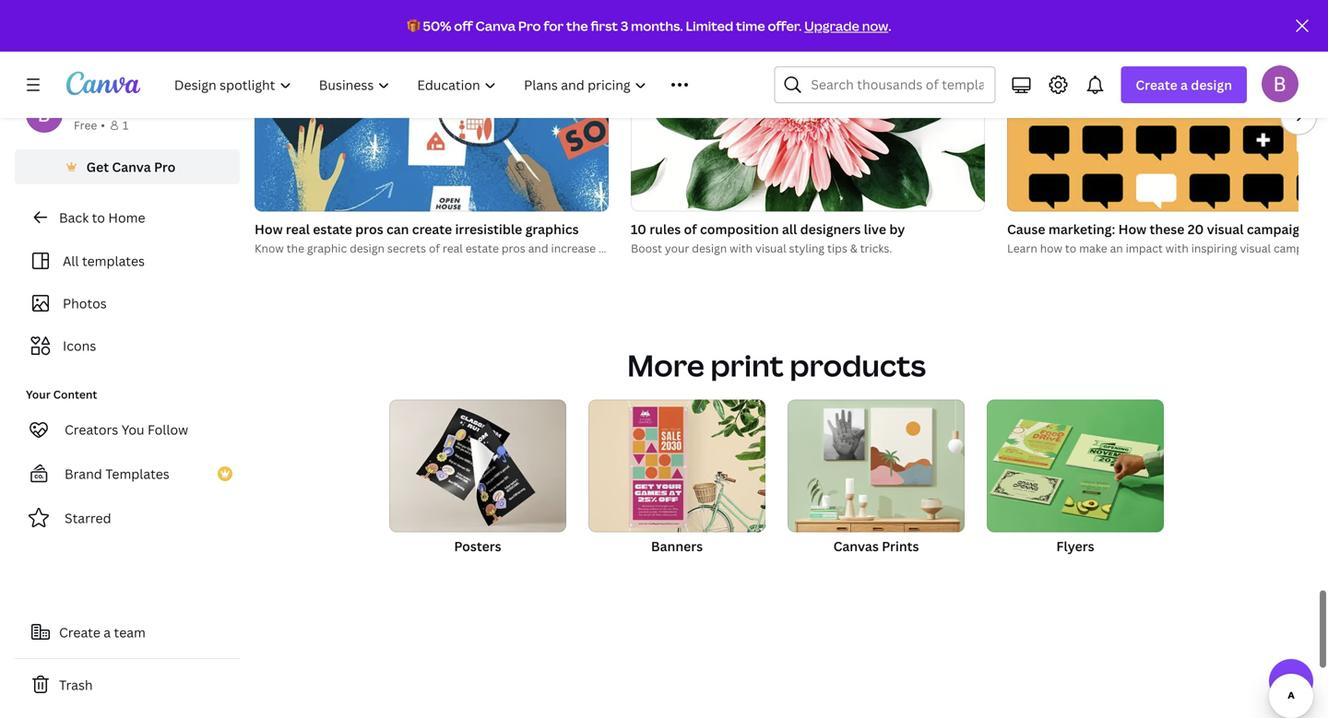 Task type: vqa. For each thing, say whether or not it's contained in the screenshot.
Blue in the Winter Quiz Presentation in White and Blue Illustrative Style Presentation by Vero García
no



Task type: locate. For each thing, give the bounding box(es) containing it.
0 vertical spatial pro
[[518, 17, 541, 35]]

and
[[528, 241, 548, 256]]

real
[[286, 221, 310, 238], [443, 241, 463, 256]]

tricks.
[[860, 241, 892, 256]]

team
[[114, 624, 146, 641]]

your content
[[26, 387, 97, 402]]

1 horizontal spatial of
[[684, 221, 697, 238]]

first
[[591, 17, 618, 35]]

1 with from the left
[[730, 241, 753, 256]]

1 horizontal spatial canva
[[475, 17, 516, 35]]

off
[[454, 17, 473, 35]]

0 horizontal spatial pros
[[355, 221, 383, 238]]

real up graphic
[[286, 221, 310, 238]]

a inside create a team button
[[104, 624, 111, 641]]

banners image
[[588, 400, 765, 533]]

visual down all
[[755, 241, 786, 256]]

0 horizontal spatial create
[[59, 624, 100, 641]]

time
[[736, 17, 765, 35]]

create a design
[[1136, 76, 1232, 94]]

bob builder image
[[1262, 65, 1299, 102]]

1 vertical spatial real
[[443, 241, 463, 256]]

0 horizontal spatial with
[[730, 241, 753, 256]]

1 horizontal spatial pro
[[518, 17, 541, 35]]

posters image
[[389, 400, 566, 533]]

🎁 50% off canva pro for the first 3 months. limited time offer. upgrade now .
[[407, 17, 891, 35]]

brand
[[65, 465, 102, 483]]

how
[[255, 221, 283, 238], [1118, 221, 1147, 238]]

1 horizontal spatial how
[[1118, 221, 1147, 238]]

design inside 10 rules of composition all designers live by boost your design with visual styling tips & tricks.
[[692, 241, 727, 256]]

0 horizontal spatial a
[[104, 624, 111, 641]]

1 vertical spatial the
[[287, 241, 304, 256]]

pro up the back to home link
[[154, 158, 176, 176]]

creators you follow link
[[15, 411, 240, 448]]

the right "for"
[[566, 17, 588, 35]]

20
[[1188, 221, 1204, 238]]

how
[[1040, 241, 1062, 256]]

1 horizontal spatial estate
[[466, 241, 499, 256]]

get canva pro button
[[15, 149, 240, 184]]

1 how from the left
[[255, 221, 283, 238]]

all templates
[[63, 252, 145, 270]]

design left secrets
[[350, 241, 384, 256]]

1 horizontal spatial pros
[[502, 241, 525, 256]]

pros left can
[[355, 221, 383, 238]]

0 horizontal spatial of
[[429, 241, 440, 256]]

cause
[[1007, 221, 1045, 238]]

visual right inspiring at the right top of the page
[[1240, 241, 1271, 256]]

cr
[[1317, 221, 1328, 238]]

estate
[[313, 221, 352, 238], [466, 241, 499, 256]]

1 vertical spatial canva
[[112, 158, 151, 176]]

how real estate pros can create irresistible graphics know the graphic design secrets of real estate pros and increase engagement.
[[255, 221, 667, 256]]

estate down irresistible
[[466, 241, 499, 256]]

by
[[889, 221, 905, 238]]

1 vertical spatial to
[[1065, 241, 1076, 256]]

2 with from the left
[[1165, 241, 1189, 256]]

the right know
[[287, 241, 304, 256]]

to right back
[[92, 209, 105, 226]]

0 vertical spatial create
[[1136, 76, 1177, 94]]

back
[[59, 209, 89, 226]]

creators you follow
[[65, 421, 188, 439]]

canva right get
[[112, 158, 151, 176]]

know
[[255, 241, 284, 256]]

0 vertical spatial the
[[566, 17, 588, 35]]

10 rules of composition all designers live by image
[[631, 0, 985, 212]]

🎁
[[407, 17, 420, 35]]

1 horizontal spatial with
[[1165, 241, 1189, 256]]

with down cause marketing: how these 20 visual campaigns cr link
[[1165, 241, 1189, 256]]

with inside 10 rules of composition all designers live by boost your design with visual styling tips & tricks.
[[730, 241, 753, 256]]

real down create
[[443, 241, 463, 256]]

1 horizontal spatial a
[[1180, 76, 1188, 94]]

now
[[862, 17, 888, 35]]

all
[[782, 221, 797, 238]]

create
[[1136, 76, 1177, 94], [59, 624, 100, 641]]

free
[[74, 118, 97, 133]]

pros left and
[[502, 241, 525, 256]]

visual
[[1207, 221, 1244, 238], [755, 241, 786, 256], [1240, 241, 1271, 256]]

design right 'your'
[[692, 241, 727, 256]]

a inside create a design dropdown button
[[1180, 76, 1188, 94]]

your
[[665, 241, 689, 256]]

0 vertical spatial to
[[92, 209, 105, 226]]

2 horizontal spatial design
[[1191, 76, 1232, 94]]

canva
[[475, 17, 516, 35], [112, 158, 151, 176]]

impact
[[1126, 241, 1163, 256]]

0 horizontal spatial to
[[92, 209, 105, 226]]

canva inside button
[[112, 158, 151, 176]]

0 horizontal spatial real
[[286, 221, 310, 238]]

more
[[627, 346, 704, 386]]

0 vertical spatial of
[[684, 221, 697, 238]]

campaigns left cr
[[1247, 221, 1314, 238]]

1 horizontal spatial the
[[566, 17, 588, 35]]

1 vertical spatial of
[[429, 241, 440, 256]]

1 horizontal spatial create
[[1136, 76, 1177, 94]]

create inside dropdown button
[[1136, 76, 1177, 94]]

1 horizontal spatial design
[[692, 241, 727, 256]]

estate up graphic
[[313, 221, 352, 238]]

0 vertical spatial canva
[[475, 17, 516, 35]]

banners
[[651, 538, 703, 555]]

0 horizontal spatial how
[[255, 221, 283, 238]]

pro left "for"
[[518, 17, 541, 35]]

back to home
[[59, 209, 145, 226]]

products
[[790, 346, 926, 386]]

upgrade now button
[[804, 17, 888, 35]]

canva right off
[[475, 17, 516, 35]]

design inside how real estate pros can create irresistible graphics know the graphic design secrets of real estate pros and increase engagement.
[[350, 241, 384, 256]]

0 vertical spatial a
[[1180, 76, 1188, 94]]

0 horizontal spatial pro
[[154, 158, 176, 176]]

trash
[[59, 676, 93, 694]]

top level navigation element
[[162, 66, 730, 103], [162, 66, 730, 103]]

free •
[[74, 118, 105, 133]]

pros
[[355, 221, 383, 238], [502, 241, 525, 256]]

campaigns down cr
[[1274, 241, 1328, 256]]

0 horizontal spatial canva
[[112, 158, 151, 176]]

with
[[730, 241, 753, 256], [1165, 241, 1189, 256]]

canvas prints
[[833, 538, 919, 555]]

None search field
[[774, 66, 995, 103]]

0 vertical spatial estate
[[313, 221, 352, 238]]

these
[[1150, 221, 1185, 238]]

0 horizontal spatial the
[[287, 241, 304, 256]]

to
[[92, 209, 105, 226], [1065, 241, 1076, 256]]

to right the how
[[1065, 241, 1076, 256]]

templates
[[105, 465, 169, 483]]

campaigns
[[1247, 221, 1314, 238], [1274, 241, 1328, 256]]

how up know
[[255, 221, 283, 238]]

styling
[[789, 241, 825, 256]]

how up impact
[[1118, 221, 1147, 238]]

1 horizontal spatial to
[[1065, 241, 1076, 256]]

create inside button
[[59, 624, 100, 641]]

1 vertical spatial pro
[[154, 158, 176, 176]]

of up 'your'
[[684, 221, 697, 238]]

learn
[[1007, 241, 1037, 256]]

pro
[[518, 17, 541, 35], [154, 158, 176, 176]]

1 vertical spatial a
[[104, 624, 111, 641]]

home
[[108, 209, 145, 226]]

for
[[544, 17, 564, 35]]

1 vertical spatial estate
[[466, 241, 499, 256]]

get
[[86, 158, 109, 176]]

2 how from the left
[[1118, 221, 1147, 238]]

canvas prints image
[[788, 400, 965, 533]]

with down composition
[[730, 241, 753, 256]]

•
[[101, 118, 105, 133]]

of down create
[[429, 241, 440, 256]]

0 vertical spatial campaigns
[[1247, 221, 1314, 238]]

1 vertical spatial create
[[59, 624, 100, 641]]

create
[[412, 221, 452, 238]]

design left the "bob builder" image
[[1191, 76, 1232, 94]]

0 horizontal spatial design
[[350, 241, 384, 256]]

brand templates
[[65, 465, 169, 483]]

prints
[[882, 538, 919, 555]]



Task type: describe. For each thing, give the bounding box(es) containing it.
3
[[621, 17, 628, 35]]

composition
[[700, 221, 779, 238]]

create for create a team
[[59, 624, 100, 641]]

trash link
[[15, 667, 240, 704]]

upgrade
[[804, 17, 859, 35]]

flyers link
[[987, 400, 1164, 575]]

icons link
[[26, 328, 229, 363]]

designers
[[800, 221, 861, 238]]

.
[[888, 17, 891, 35]]

how real estate pros can create irresistible graphics image
[[255, 0, 609, 212]]

brand templates link
[[15, 456, 240, 492]]

engagement.
[[599, 241, 667, 256]]

how inside cause marketing: how these 20 visual campaigns cr learn how to make an impact with inspiring visual campaigns
[[1118, 221, 1147, 238]]

10 rules of composition all designers live by boost your design with visual styling tips & tricks.
[[631, 221, 905, 256]]

graphics
[[525, 221, 579, 238]]

visual inside 10 rules of composition all designers live by boost your design with visual styling tips & tricks.
[[755, 241, 786, 256]]

of inside how real estate pros can create irresistible graphics know the graphic design secrets of real estate pros and increase engagement.
[[429, 241, 440, 256]]

cause marketing: how these 20 visual campaigns cr link
[[1007, 219, 1328, 240]]

irresistible
[[455, 221, 522, 238]]

a for design
[[1180, 76, 1188, 94]]

create a design button
[[1121, 66, 1247, 103]]

increase
[[551, 241, 596, 256]]

1 vertical spatial pros
[[502, 241, 525, 256]]

0 vertical spatial real
[[286, 221, 310, 238]]

of inside 10 rules of composition all designers live by boost your design with visual styling tips & tricks.
[[684, 221, 697, 238]]

&
[[850, 241, 857, 256]]

50%
[[423, 17, 451, 35]]

follow
[[148, 421, 188, 439]]

banners link
[[588, 400, 765, 575]]

starred link
[[15, 500, 240, 537]]

flyers
[[1056, 538, 1094, 555]]

a for team
[[104, 624, 111, 641]]

0 vertical spatial pros
[[355, 221, 383, 238]]

the inside how real estate pros can create irresistible graphics know the graphic design secrets of real estate pros and increase engagement.
[[287, 241, 304, 256]]

Search search field
[[811, 67, 983, 102]]

flyers image
[[987, 400, 1164, 533]]

photos link
[[26, 286, 229, 321]]

posters link
[[389, 400, 566, 575]]

months.
[[631, 17, 683, 35]]

visual up inspiring at the right top of the page
[[1207, 221, 1244, 238]]

rules
[[649, 221, 681, 238]]

more print products
[[627, 346, 926, 386]]

secrets
[[387, 241, 426, 256]]

all
[[63, 252, 79, 270]]

1 horizontal spatial real
[[443, 241, 463, 256]]

boost
[[631, 241, 662, 256]]

you
[[121, 421, 144, 439]]

templates
[[82, 252, 145, 270]]

all templates link
[[26, 243, 229, 279]]

get canva pro
[[86, 158, 176, 176]]

10
[[631, 221, 646, 238]]

graphic
[[307, 241, 347, 256]]

offer.
[[768, 17, 802, 35]]

create a team
[[59, 624, 146, 641]]

cause marketing: how these 20 visual campaigns cr learn how to make an impact with inspiring visual campaigns
[[1007, 221, 1328, 256]]

how inside how real estate pros can create irresistible graphics know the graphic design secrets of real estate pros and increase engagement.
[[255, 221, 283, 238]]

pro inside button
[[154, 158, 176, 176]]

1 vertical spatial campaigns
[[1274, 241, 1328, 256]]

how real estate pros can create irresistible graphics link
[[255, 219, 609, 240]]

live
[[864, 221, 886, 238]]

0 horizontal spatial estate
[[313, 221, 352, 238]]

create for create a design
[[1136, 76, 1177, 94]]

content
[[53, 387, 97, 402]]

1
[[123, 118, 128, 133]]

canvas prints link
[[788, 400, 965, 575]]

inspiring
[[1191, 241, 1237, 256]]

canvas
[[833, 538, 879, 555]]

an
[[1110, 241, 1123, 256]]

marketing:
[[1048, 221, 1115, 238]]

icons
[[63, 337, 96, 355]]

design inside dropdown button
[[1191, 76, 1232, 94]]

limited
[[686, 17, 733, 35]]

starred
[[65, 510, 111, 527]]

photos
[[63, 295, 107, 312]]

to inside cause marketing: how these 20 visual campaigns cr learn how to make an impact with inspiring visual campaigns
[[1065, 241, 1076, 256]]

can
[[386, 221, 409, 238]]

creators
[[65, 421, 118, 439]]

10 rules of composition all designers live by link
[[631, 219, 985, 240]]

posters
[[454, 538, 501, 555]]

your
[[26, 387, 50, 402]]

print
[[710, 346, 784, 386]]

create a team button
[[15, 614, 240, 651]]

back to home link
[[15, 199, 240, 236]]

cause marketing: how these 20 visual campaigns created a massive impact image
[[1007, 0, 1328, 212]]

with inside cause marketing: how these 20 visual campaigns cr learn how to make an impact with inspiring visual campaigns
[[1165, 241, 1189, 256]]



